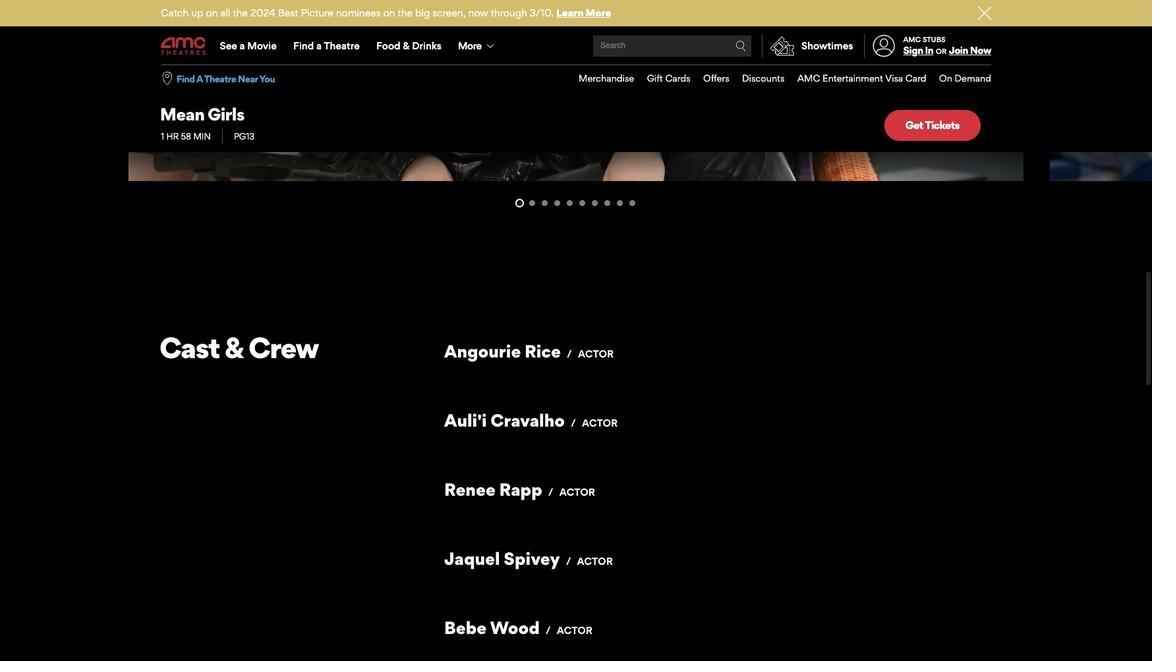 Task type: describe. For each thing, give the bounding box(es) containing it.
submit search icon image
[[736, 41, 746, 51]]

more inside button
[[458, 40, 482, 52]]

get tickets
[[906, 119, 960, 132]]

near
[[238, 73, 258, 84]]

visa
[[885, 73, 903, 84]]

search the AMC website text field
[[599, 41, 736, 51]]

stubs
[[923, 35, 946, 44]]

auli'i
[[444, 410, 487, 431]]

amc entertainment visa card link
[[785, 65, 927, 92]]

1 on from the left
[[206, 7, 218, 19]]

min
[[193, 131, 211, 142]]

user profile image
[[866, 35, 903, 57]]

entertainment
[[823, 73, 883, 84]]

& for food
[[403, 40, 410, 52]]

a for theatre
[[316, 40, 322, 52]]

1 the from the left
[[233, 7, 248, 19]]

all
[[220, 7, 230, 19]]

58
[[181, 131, 191, 142]]

menu containing merchandise
[[566, 65, 992, 92]]

sign in button
[[904, 44, 934, 57]]

picture
[[301, 7, 333, 19]]

a
[[196, 73, 203, 84]]

menu containing more
[[161, 28, 992, 65]]

actor for auli'i cravalho
[[582, 417, 618, 430]]

actor for jaquel spivey
[[577, 556, 613, 568]]

gift
[[647, 73, 663, 84]]

offers
[[703, 73, 730, 84]]

jaquel
[[444, 548, 500, 570]]

food & drinks
[[376, 40, 442, 52]]

on
[[940, 73, 953, 84]]

learn more link
[[556, 7, 611, 19]]

find a theatre link
[[285, 28, 368, 65]]

sign
[[904, 44, 923, 57]]

theatre for a
[[324, 40, 360, 52]]

merchandise
[[579, 73, 634, 84]]

join now button
[[949, 44, 992, 57]]

& for cast
[[225, 330, 243, 366]]

angourie rice
[[444, 341, 561, 362]]

cast & crew
[[160, 330, 318, 366]]

gift cards
[[647, 73, 691, 84]]

see a movie link
[[212, 28, 285, 65]]

demand
[[955, 73, 992, 84]]

join
[[949, 44, 968, 57]]

tickets
[[925, 119, 960, 132]]

now
[[970, 44, 992, 57]]

amc stubs sign in or join now
[[904, 35, 992, 57]]

amc for visa
[[798, 73, 820, 84]]

discounts
[[742, 73, 785, 84]]

through
[[491, 7, 527, 19]]

nominees
[[336, 7, 381, 19]]

cookie consent banner dialog
[[0, 626, 1152, 662]]

amc for sign
[[904, 35, 921, 44]]

1 horizontal spatial more
[[586, 7, 611, 19]]

get tickets link
[[884, 110, 981, 141]]

learn
[[556, 7, 584, 19]]

rapp
[[499, 479, 542, 500]]

actor for renee rapp
[[560, 486, 595, 499]]

wood
[[490, 618, 540, 639]]



Task type: vqa. For each thing, say whether or not it's contained in the screenshot.
the hr corresponding to Aquaman and the Lost Kingdom
no



Task type: locate. For each thing, give the bounding box(es) containing it.
0 horizontal spatial more
[[458, 40, 482, 52]]

menu
[[161, 28, 992, 65], [566, 65, 992, 92]]

1 vertical spatial find
[[177, 73, 195, 84]]

big
[[415, 7, 430, 19]]

catch up on all the 2024 best picture nominees on the big screen, now through 3/10. learn more
[[161, 7, 611, 19]]

see a movie
[[220, 40, 277, 52]]

1 horizontal spatial on
[[383, 7, 395, 19]]

movie
[[247, 40, 277, 52]]

previous slide image
[[474, 194, 514, 213]]

more right learn
[[586, 7, 611, 19]]

0 horizontal spatial amc
[[798, 73, 820, 84]]

0 vertical spatial amc
[[904, 35, 921, 44]]

1 vertical spatial amc
[[798, 73, 820, 84]]

1 horizontal spatial find
[[293, 40, 314, 52]]

find for find a theatre
[[293, 40, 314, 52]]

find for find a theatre near you
[[177, 73, 195, 84]]

showtimes
[[802, 40, 853, 52]]

girls
[[208, 104, 244, 125]]

theatre right a
[[204, 73, 236, 84]]

0 vertical spatial theatre
[[324, 40, 360, 52]]

1 horizontal spatial amc
[[904, 35, 921, 44]]

the right all
[[233, 7, 248, 19]]

0 vertical spatial menu
[[161, 28, 992, 65]]

1 a from the left
[[240, 40, 245, 52]]

find down picture
[[293, 40, 314, 52]]

or
[[936, 47, 947, 56]]

menu down the showtimes image on the top right of the page
[[566, 65, 992, 92]]

more down the now
[[458, 40, 482, 52]]

& right cast
[[225, 330, 243, 366]]

amc entertainment visa card
[[798, 73, 927, 84]]

0 horizontal spatial &
[[225, 330, 243, 366]]

menu down learn
[[161, 28, 992, 65]]

actor
[[578, 348, 614, 361], [582, 417, 618, 430], [560, 486, 595, 499], [577, 556, 613, 568], [557, 625, 593, 637]]

actor for angourie rice
[[578, 348, 614, 361]]

1 hr 58 min
[[161, 131, 211, 142]]

theatre inside button
[[204, 73, 236, 84]]

angourie
[[444, 341, 521, 362]]

&
[[403, 40, 410, 52], [225, 330, 243, 366]]

1 vertical spatial menu
[[566, 65, 992, 92]]

merchandise link
[[566, 65, 634, 92]]

0 horizontal spatial the
[[233, 7, 248, 19]]

find inside button
[[177, 73, 195, 84]]

& right food
[[403, 40, 410, 52]]

renee
[[444, 479, 496, 500]]

food
[[376, 40, 401, 52]]

bebe wood
[[444, 618, 540, 639]]

on demand link
[[927, 65, 992, 92]]

0 vertical spatial find
[[293, 40, 314, 52]]

on left all
[[206, 7, 218, 19]]

jaquel spivey
[[444, 548, 560, 570]]

find a theatre
[[293, 40, 360, 52]]

bebe
[[444, 618, 487, 639]]

in
[[925, 44, 934, 57]]

drinks
[[412, 40, 442, 52]]

hr
[[166, 131, 179, 142]]

renee rapp
[[444, 479, 542, 500]]

now
[[468, 7, 488, 19]]

card
[[906, 73, 927, 84]]

spivey
[[504, 548, 560, 570]]

0 horizontal spatial a
[[240, 40, 245, 52]]

a for movie
[[240, 40, 245, 52]]

gift cards link
[[634, 65, 691, 92]]

get
[[906, 119, 923, 132]]

0 horizontal spatial on
[[206, 7, 218, 19]]

amc down showtimes link
[[798, 73, 820, 84]]

a inside 'link'
[[240, 40, 245, 52]]

cast
[[160, 330, 220, 366]]

best
[[278, 7, 298, 19]]

rice
[[525, 341, 561, 362]]

more button
[[450, 28, 505, 65]]

more
[[586, 7, 611, 19], [458, 40, 482, 52]]

find left a
[[177, 73, 195, 84]]

up
[[191, 7, 203, 19]]

catch
[[161, 7, 189, 19]]

discounts link
[[730, 65, 785, 92]]

1 vertical spatial &
[[225, 330, 243, 366]]

pg13
[[234, 131, 255, 142]]

a down picture
[[316, 40, 322, 52]]

food & drinks link
[[368, 28, 450, 65]]

amc
[[904, 35, 921, 44], [798, 73, 820, 84]]

a
[[240, 40, 245, 52], [316, 40, 322, 52]]

2 the from the left
[[398, 7, 413, 19]]

1 horizontal spatial &
[[403, 40, 410, 52]]

theatre
[[324, 40, 360, 52], [204, 73, 236, 84]]

auli'i cravalho
[[444, 410, 565, 431]]

1 horizontal spatial theatre
[[324, 40, 360, 52]]

1 horizontal spatial a
[[316, 40, 322, 52]]

0 vertical spatial &
[[403, 40, 410, 52]]

see
[[220, 40, 237, 52]]

on demand
[[940, 73, 992, 84]]

0 vertical spatial more
[[586, 7, 611, 19]]

crew
[[249, 330, 318, 366]]

theatre inside menu
[[324, 40, 360, 52]]

cards
[[665, 73, 691, 84]]

the
[[233, 7, 248, 19], [398, 7, 413, 19]]

find a theatre near you
[[177, 73, 275, 84]]

actor for bebe wood
[[557, 625, 593, 637]]

1 vertical spatial more
[[458, 40, 482, 52]]

a right see
[[240, 40, 245, 52]]

mean
[[160, 104, 204, 125]]

amc logo image
[[161, 37, 207, 55], [161, 37, 207, 55]]

1 horizontal spatial the
[[398, 7, 413, 19]]

0 horizontal spatial theatre
[[204, 73, 236, 84]]

showtimes link
[[762, 34, 853, 58]]

1
[[161, 131, 164, 142]]

find a theatre near you button
[[177, 72, 275, 85]]

amc inside amc stubs sign in or join now
[[904, 35, 921, 44]]

0 horizontal spatial find
[[177, 73, 195, 84]]

the left big
[[398, 7, 413, 19]]

2 a from the left
[[316, 40, 322, 52]]

amc up sign
[[904, 35, 921, 44]]

mean girls
[[160, 104, 244, 125]]

theatre for a
[[204, 73, 236, 84]]

theatre down "nominees"
[[324, 40, 360, 52]]

2024
[[250, 7, 275, 19]]

2 on from the left
[[383, 7, 395, 19]]

on
[[206, 7, 218, 19], [383, 7, 395, 19]]

showtimes image
[[763, 34, 802, 58]]

find
[[293, 40, 314, 52], [177, 73, 195, 84]]

3/10.
[[530, 7, 554, 19]]

offers link
[[691, 65, 730, 92]]

sign in or join amc stubs element
[[864, 28, 992, 65]]

1 vertical spatial theatre
[[204, 73, 236, 84]]

on right "nominees"
[[383, 7, 395, 19]]

cravalho
[[491, 410, 565, 431]]

find inside menu
[[293, 40, 314, 52]]

screen,
[[433, 7, 466, 19]]

you
[[259, 73, 275, 84]]



